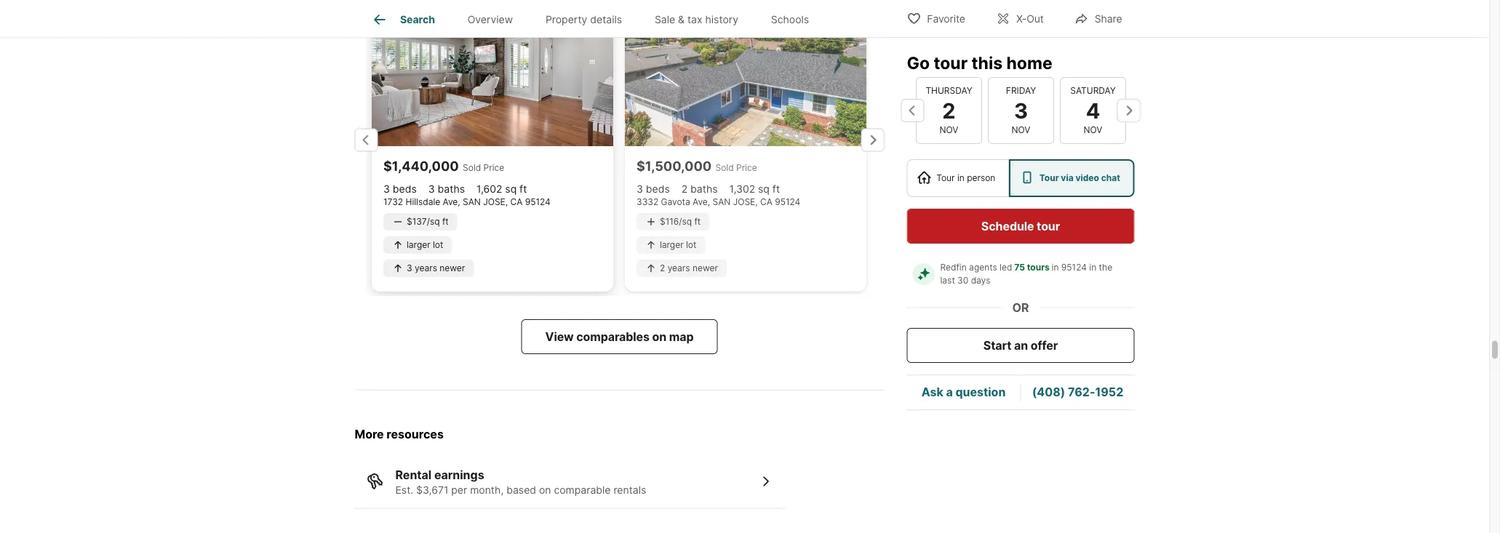 Task type: vqa. For each thing, say whether or not it's contained in the screenshot.
2,599 in the right of the page
no



Task type: locate. For each thing, give the bounding box(es) containing it.
1 3 beds from the left
[[384, 183, 417, 195]]

95124 down 1,302 sq ft
[[775, 197, 801, 207]]

larger lot down the $137/sq
[[407, 240, 444, 250]]

tour via video chat
[[1040, 173, 1120, 183]]

newer
[[440, 263, 466, 274], [693, 263, 719, 274]]

ave,
[[443, 197, 461, 207], [693, 197, 711, 207]]

1 price from the left
[[484, 162, 505, 173]]

an
[[1014, 338, 1028, 353]]

price up "1,302" on the top of page
[[737, 162, 758, 173]]

sold up 1,602 at left top
[[463, 162, 481, 173]]

view comparables on map
[[545, 330, 694, 344]]

price inside $1,500,000 sold price
[[737, 162, 758, 173]]

2 horizontal spatial 95124
[[1061, 262, 1087, 273]]

search
[[400, 13, 435, 26]]

out
[[1027, 13, 1044, 25]]

1 baths from the left
[[438, 183, 465, 195]]

1 horizontal spatial 2
[[682, 183, 688, 195]]

x-out
[[1016, 13, 1044, 25]]

1,602
[[477, 183, 503, 195]]

0 horizontal spatial price
[[484, 162, 505, 173]]

0 horizontal spatial on
[[539, 484, 551, 496]]

1 vertical spatial on
[[539, 484, 551, 496]]

95124 for $1,500,000
[[775, 197, 801, 207]]

ca down 1,602 sq ft
[[511, 197, 523, 207]]

years down $137/sq ft
[[415, 263, 438, 274]]

larger down the $137/sq
[[407, 240, 431, 250]]

$137/sq
[[407, 217, 440, 227]]

2 jose, from the left
[[734, 197, 758, 207]]

3332 gavota ave, san jose, ca 95124
[[637, 197, 801, 207]]

tour for go
[[934, 52, 968, 73]]

95124 left the
[[1061, 262, 1087, 273]]

(408) 762-1952
[[1032, 385, 1124, 399]]

property
[[546, 13, 587, 26]]

in left the
[[1090, 262, 1097, 273]]

3 beds up 1732 at the left top
[[384, 183, 417, 195]]

2 years from the left
[[668, 263, 691, 274]]

beds for $1,500,000
[[646, 183, 670, 195]]

0 horizontal spatial next image
[[861, 128, 884, 152]]

agents
[[969, 262, 997, 273]]

2 san from the left
[[713, 197, 731, 207]]

3 beds
[[384, 183, 417, 195], [637, 183, 670, 195]]

newer down "$116/sq ft"
[[693, 263, 719, 274]]

lot up 2 years newer
[[687, 240, 697, 250]]

0 vertical spatial 2
[[942, 98, 955, 123]]

baths for $1,440,000
[[438, 183, 465, 195]]

years for $1,500,000
[[668, 263, 691, 274]]

2 tour from the left
[[1040, 173, 1059, 183]]

sq right "1,302" on the top of page
[[759, 183, 770, 195]]

2 sq from the left
[[759, 183, 770, 195]]

ft right 1,602 at left top
[[520, 183, 527, 195]]

3 nov from the left
[[1083, 125, 1102, 135]]

0 horizontal spatial in
[[958, 173, 965, 183]]

offer
[[1031, 338, 1058, 353]]

larger lot for $1,500,000
[[660, 240, 697, 250]]

list box containing tour in person
[[907, 159, 1135, 197]]

2 horizontal spatial in
[[1090, 262, 1097, 273]]

0 horizontal spatial 2
[[660, 263, 666, 274]]

larger lot down "$116/sq ft"
[[660, 240, 697, 250]]

1 horizontal spatial san
[[713, 197, 731, 207]]

3 down the $137/sq
[[407, 263, 413, 274]]

ave, down 2 baths
[[693, 197, 711, 207]]

3 years newer
[[407, 263, 466, 274]]

x-
[[1016, 13, 1027, 25]]

2 ca from the left
[[761, 197, 773, 207]]

beds up 1732 at the left top
[[393, 183, 417, 195]]

2 larger from the left
[[660, 240, 684, 250]]

tour right schedule
[[1037, 219, 1060, 233]]

tour for schedule
[[1037, 219, 1060, 233]]

years
[[415, 263, 438, 274], [668, 263, 691, 274]]

est.
[[395, 484, 413, 496]]

1,302 sq ft
[[730, 183, 780, 195]]

1 horizontal spatial larger lot
[[660, 240, 697, 250]]

larger for $1,500,000
[[660, 240, 684, 250]]

property details tab
[[529, 2, 638, 37]]

lot
[[433, 240, 444, 250], [687, 240, 697, 250]]

details
[[590, 13, 622, 26]]

jose, down "1,302" on the top of page
[[734, 197, 758, 207]]

nov down thursday at the top
[[939, 125, 958, 135]]

3 up 1732 at the left top
[[384, 183, 390, 195]]

0 horizontal spatial years
[[415, 263, 438, 274]]

2 newer from the left
[[693, 263, 719, 274]]

3 beds up 3332
[[637, 183, 670, 195]]

next image
[[1117, 99, 1141, 122], [861, 128, 884, 152]]

in left person
[[958, 173, 965, 183]]

sq
[[506, 183, 517, 195], [759, 183, 770, 195]]

1 vertical spatial 2
[[682, 183, 688, 195]]

0 horizontal spatial sq
[[506, 183, 517, 195]]

3 down the friday
[[1014, 98, 1028, 123]]

nov inside friday 3 nov
[[1011, 125, 1030, 135]]

1 ca from the left
[[511, 197, 523, 207]]

1 horizontal spatial 3 beds
[[637, 183, 670, 195]]

ca down 1,302 sq ft
[[761, 197, 773, 207]]

0 horizontal spatial ca
[[511, 197, 523, 207]]

2 vertical spatial 2
[[660, 263, 666, 274]]

0 vertical spatial on
[[652, 330, 667, 344]]

person
[[967, 173, 996, 183]]

on
[[652, 330, 667, 344], [539, 484, 551, 496]]

2
[[942, 98, 955, 123], [682, 183, 688, 195], [660, 263, 666, 274]]

tour inside tour via video chat option
[[1040, 173, 1059, 183]]

tour for tour via video chat
[[1040, 173, 1059, 183]]

2 down $116/sq
[[660, 263, 666, 274]]

sold up "1,302" on the top of page
[[716, 162, 734, 173]]

3 inside friday 3 nov
[[1014, 98, 1028, 123]]

friday 3 nov
[[1006, 85, 1036, 135]]

1 vertical spatial previous image
[[355, 128, 378, 152]]

sq right 1,602 at left top
[[506, 183, 517, 195]]

start an offer button
[[907, 328, 1135, 363]]

ft
[[520, 183, 527, 195], [773, 183, 780, 195], [443, 217, 449, 227], [695, 217, 701, 227]]

1 nov from the left
[[939, 125, 958, 135]]

0 vertical spatial next image
[[1117, 99, 1141, 122]]

price
[[484, 162, 505, 173], [737, 162, 758, 173]]

ask a question
[[922, 385, 1006, 399]]

1 horizontal spatial years
[[668, 263, 691, 274]]

0 horizontal spatial beds
[[393, 183, 417, 195]]

ave, down 3 baths
[[443, 197, 461, 207]]

beds
[[393, 183, 417, 195], [646, 183, 670, 195]]

1 larger from the left
[[407, 240, 431, 250]]

1 sold from the left
[[463, 162, 481, 173]]

1 larger lot from the left
[[407, 240, 444, 250]]

nov for 2
[[939, 125, 958, 135]]

1 horizontal spatial larger
[[660, 240, 684, 250]]

95124 down 1,602 sq ft
[[525, 197, 551, 207]]

beds up 3332
[[646, 183, 670, 195]]

baths up 1732 hillsdale ave, san jose, ca 95124
[[438, 183, 465, 195]]

1 horizontal spatial ca
[[761, 197, 773, 207]]

on left map
[[652, 330, 667, 344]]

ft right $116/sq
[[695, 217, 701, 227]]

list box
[[907, 159, 1135, 197]]

2 larger lot from the left
[[660, 240, 697, 250]]

start
[[984, 338, 1012, 353]]

larger down $116/sq
[[660, 240, 684, 250]]

2 baths from the left
[[691, 183, 718, 195]]

1 horizontal spatial tour
[[1037, 219, 1060, 233]]

sq for $1,440,000
[[506, 183, 517, 195]]

on right based
[[539, 484, 551, 496]]

0 horizontal spatial lot
[[433, 240, 444, 250]]

nov down 4
[[1083, 125, 1102, 135]]

sold
[[463, 162, 481, 173], [716, 162, 734, 173]]

1 horizontal spatial next image
[[1117, 99, 1141, 122]]

$3,671
[[416, 484, 449, 496]]

redfin agents led 75 tours in 95124
[[940, 262, 1087, 273]]

nov inside saturday 4 nov
[[1083, 125, 1102, 135]]

3 up 3332
[[637, 183, 644, 195]]

0 horizontal spatial nov
[[939, 125, 958, 135]]

1 horizontal spatial in
[[1052, 262, 1059, 273]]

2 lot from the left
[[687, 240, 697, 250]]

1 horizontal spatial jose,
[[734, 197, 758, 207]]

share
[[1095, 13, 1122, 25]]

larger for $1,440,000
[[407, 240, 431, 250]]

75
[[1014, 262, 1025, 273]]

larger lot
[[407, 240, 444, 250], [660, 240, 697, 250]]

2 nov from the left
[[1011, 125, 1030, 135]]

0 horizontal spatial ave,
[[443, 197, 461, 207]]

2 ave, from the left
[[693, 197, 711, 207]]

years down "$116/sq ft"
[[668, 263, 691, 274]]

baths up the 3332 gavota ave, san jose, ca 95124
[[691, 183, 718, 195]]

1732 hillsdale ave, san jose, ca 95124
[[384, 197, 551, 207]]

ca for $1,500,000
[[761, 197, 773, 207]]

1 san from the left
[[463, 197, 481, 207]]

1 years from the left
[[415, 263, 438, 274]]

2 baths
[[682, 183, 718, 195]]

tour up thursday at the top
[[934, 52, 968, 73]]

tour
[[934, 52, 968, 73], [1037, 219, 1060, 233]]

0 horizontal spatial san
[[463, 197, 481, 207]]

baths
[[438, 183, 465, 195], [691, 183, 718, 195]]

1 horizontal spatial ave,
[[693, 197, 711, 207]]

price up 1,602 at left top
[[484, 162, 505, 173]]

0 horizontal spatial newer
[[440, 263, 466, 274]]

price inside $1,440,000 sold price
[[484, 162, 505, 173]]

tab list containing search
[[355, 0, 837, 37]]

3
[[1014, 98, 1028, 123], [384, 183, 390, 195], [429, 183, 435, 195], [637, 183, 644, 195], [407, 263, 413, 274]]

0 horizontal spatial baths
[[438, 183, 465, 195]]

1 ave, from the left
[[443, 197, 461, 207]]

on inside rental earnings est. $3,671 per month, based on comparable rentals
[[539, 484, 551, 496]]

1732
[[384, 197, 404, 207]]

newer for $1,440,000
[[440, 263, 466, 274]]

lot for $1,440,000
[[433, 240, 444, 250]]

1 sq from the left
[[506, 183, 517, 195]]

earnings
[[434, 468, 484, 482]]

more
[[355, 427, 384, 441]]

None button
[[916, 77, 982, 144], [988, 77, 1054, 144], [1060, 77, 1126, 144], [916, 77, 982, 144], [988, 77, 1054, 144], [1060, 77, 1126, 144]]

nov inside thursday 2 nov
[[939, 125, 958, 135]]

2 sold from the left
[[716, 162, 734, 173]]

previous image
[[901, 99, 924, 122], [355, 128, 378, 152]]

0 horizontal spatial 95124
[[525, 197, 551, 207]]

sale
[[655, 13, 675, 26]]

1 horizontal spatial on
[[652, 330, 667, 344]]

led
[[1000, 262, 1012, 273]]

ca
[[511, 197, 523, 207], [761, 197, 773, 207]]

2 3 beds from the left
[[637, 183, 670, 195]]

san down "1,302" on the top of page
[[713, 197, 731, 207]]

1 horizontal spatial lot
[[687, 240, 697, 250]]

1 horizontal spatial baths
[[691, 183, 718, 195]]

schedule
[[981, 219, 1034, 233]]

0 horizontal spatial 3 beds
[[384, 183, 417, 195]]

0 horizontal spatial larger lot
[[407, 240, 444, 250]]

san down 1,602 at left top
[[463, 197, 481, 207]]

2 price from the left
[[737, 162, 758, 173]]

sold for $1,500,000
[[716, 162, 734, 173]]

sold inside $1,440,000 sold price
[[463, 162, 481, 173]]

jose, down 1,602 sq ft
[[484, 197, 508, 207]]

1 horizontal spatial price
[[737, 162, 758, 173]]

nov
[[939, 125, 958, 135], [1011, 125, 1030, 135], [1083, 125, 1102, 135]]

1 tour from the left
[[937, 173, 955, 183]]

tab list
[[355, 0, 837, 37]]

tour left via
[[1040, 173, 1059, 183]]

tour inside button
[[1037, 219, 1060, 233]]

2 horizontal spatial 2
[[942, 98, 955, 123]]

1 horizontal spatial beds
[[646, 183, 670, 195]]

on inside button
[[652, 330, 667, 344]]

hillsdale
[[406, 197, 441, 207]]

photo of 3332 gavota ave, san jose, ca 95124 image
[[625, 0, 867, 146]]

1 horizontal spatial sold
[[716, 162, 734, 173]]

0 vertical spatial previous image
[[901, 99, 924, 122]]

san
[[463, 197, 481, 207], [713, 197, 731, 207]]

tour inside tour in person option
[[937, 173, 955, 183]]

years for $1,440,000
[[415, 263, 438, 274]]

jose,
[[484, 197, 508, 207], [734, 197, 758, 207]]

1 jose, from the left
[[484, 197, 508, 207]]

favorite button
[[894, 3, 978, 33]]

2 down thursday at the top
[[942, 98, 955, 123]]

1 horizontal spatial sq
[[759, 183, 770, 195]]

0 horizontal spatial larger
[[407, 240, 431, 250]]

0 horizontal spatial sold
[[463, 162, 481, 173]]

lot up 3 years newer
[[433, 240, 444, 250]]

ft right "1,302" on the top of page
[[773, 183, 780, 195]]

0 horizontal spatial jose,
[[484, 197, 508, 207]]

2 up gavota
[[682, 183, 688, 195]]

95124
[[525, 197, 551, 207], [775, 197, 801, 207], [1061, 262, 1087, 273]]

1 horizontal spatial newer
[[693, 263, 719, 274]]

tour via video chat option
[[1009, 159, 1135, 197]]

1 horizontal spatial 95124
[[775, 197, 801, 207]]

1 newer from the left
[[440, 263, 466, 274]]

in right tours
[[1052, 262, 1059, 273]]

1 vertical spatial tour
[[1037, 219, 1060, 233]]

$1,440,000 sold price
[[384, 158, 505, 174]]

1 horizontal spatial nov
[[1011, 125, 1030, 135]]

next image for the left previous "image"
[[861, 128, 884, 152]]

2 for years
[[660, 263, 666, 274]]

0 vertical spatial tour
[[934, 52, 968, 73]]

1 horizontal spatial tour
[[1040, 173, 1059, 183]]

1,302
[[730, 183, 756, 195]]

nov down the friday
[[1011, 125, 1030, 135]]

1 vertical spatial next image
[[861, 128, 884, 152]]

1 beds from the left
[[393, 183, 417, 195]]

friday
[[1006, 85, 1036, 96]]

2 horizontal spatial nov
[[1083, 125, 1102, 135]]

larger
[[407, 240, 431, 250], [660, 240, 684, 250]]

$1,440,000
[[384, 158, 459, 174]]

1 lot from the left
[[433, 240, 444, 250]]

$1,500,000 sold price
[[637, 158, 758, 174]]

2 beds from the left
[[646, 183, 670, 195]]

newer down $137/sq ft
[[440, 263, 466, 274]]

tour left person
[[937, 173, 955, 183]]

photo of 1732 hillsdale ave, san jose, ca 95124 image
[[372, 0, 614, 146]]

schools tab
[[755, 2, 826, 37]]

view
[[545, 330, 574, 344]]

0 horizontal spatial tour
[[934, 52, 968, 73]]

0 horizontal spatial tour
[[937, 173, 955, 183]]

in inside option
[[958, 173, 965, 183]]

view comparables on map button
[[521, 320, 718, 354]]

sold inside $1,500,000 sold price
[[716, 162, 734, 173]]



Task type: describe. For each thing, give the bounding box(es) containing it.
a
[[946, 385, 953, 399]]

30
[[958, 275, 969, 286]]

(408) 762-1952 link
[[1032, 385, 1124, 399]]

comparables
[[576, 330, 650, 344]]

per
[[451, 484, 467, 496]]

rental earnings est. $3,671 per month, based on comparable rentals
[[395, 468, 646, 496]]

overview
[[468, 13, 513, 26]]

based
[[507, 484, 536, 496]]

tour in person option
[[907, 159, 1009, 197]]

3 up the hillsdale
[[429, 183, 435, 195]]

rentals
[[614, 484, 646, 496]]

2 inside thursday 2 nov
[[942, 98, 955, 123]]

1 horizontal spatial previous image
[[901, 99, 924, 122]]

jose, for $1,440,000
[[484, 197, 508, 207]]

favorite
[[927, 13, 966, 25]]

chat
[[1101, 173, 1120, 183]]

$116/sq ft
[[660, 217, 701, 227]]

this
[[972, 52, 1003, 73]]

nov for 3
[[1011, 125, 1030, 135]]

via
[[1061, 173, 1074, 183]]

history
[[705, 13, 739, 26]]

95124 for $1,440,000
[[525, 197, 551, 207]]

san for $1,440,000
[[463, 197, 481, 207]]

price for $1,440,000
[[484, 162, 505, 173]]

2 years newer
[[660, 263, 719, 274]]

gavota
[[661, 197, 691, 207]]

thursday
[[925, 85, 972, 96]]

in the last 30 days
[[940, 262, 1115, 286]]

go
[[907, 52, 930, 73]]

762-
[[1068, 385, 1095, 399]]

(408)
[[1032, 385, 1065, 399]]

2 for baths
[[682, 183, 688, 195]]

ask a question link
[[922, 385, 1006, 399]]

baths for $1,500,000
[[691, 183, 718, 195]]

lot for $1,500,000
[[687, 240, 697, 250]]

san for $1,500,000
[[713, 197, 731, 207]]

schedule tour
[[981, 219, 1060, 233]]

$116/sq
[[660, 217, 692, 227]]

or
[[1013, 301, 1029, 315]]

property details
[[546, 13, 622, 26]]

tour for tour in person
[[937, 173, 955, 183]]

sale & tax history
[[655, 13, 739, 26]]

saturday 4 nov
[[1070, 85, 1116, 135]]

comparable
[[554, 484, 611, 496]]

redfin
[[940, 262, 967, 273]]

more resources
[[355, 427, 444, 441]]

ca for $1,440,000
[[511, 197, 523, 207]]

1,602 sq ft
[[477, 183, 527, 195]]

video
[[1076, 173, 1099, 183]]

ask
[[922, 385, 944, 399]]

&
[[678, 13, 685, 26]]

$1,500,000
[[637, 158, 712, 174]]

tax
[[688, 13, 703, 26]]

price for $1,500,000
[[737, 162, 758, 173]]

sold for $1,440,000
[[463, 162, 481, 173]]

sale & tax history tab
[[638, 2, 755, 37]]

search link
[[371, 11, 435, 28]]

resources
[[387, 427, 444, 441]]

beds for $1,440,000
[[393, 183, 417, 195]]

start an offer
[[984, 338, 1058, 353]]

days
[[971, 275, 991, 286]]

sq for $1,500,000
[[759, 183, 770, 195]]

rental
[[395, 468, 432, 482]]

ft right the $137/sq
[[443, 217, 449, 227]]

saturday
[[1070, 85, 1116, 96]]

nov for 4
[[1083, 125, 1102, 135]]

share button
[[1062, 3, 1135, 33]]

3 beds for $1,440,000
[[384, 183, 417, 195]]

the
[[1099, 262, 1113, 273]]

3 baths
[[429, 183, 465, 195]]

tours
[[1027, 262, 1050, 273]]

go tour this home
[[907, 52, 1053, 73]]

jose, for $1,500,000
[[734, 197, 758, 207]]

3 beds for $1,500,000
[[637, 183, 670, 195]]

larger lot for $1,440,000
[[407, 240, 444, 250]]

ave, for $1,500,000
[[693, 197, 711, 207]]

thursday 2 nov
[[925, 85, 972, 135]]

tour in person
[[937, 173, 996, 183]]

in inside "in the last 30 days"
[[1090, 262, 1097, 273]]

schools
[[771, 13, 809, 26]]

month,
[[470, 484, 504, 496]]

0 horizontal spatial previous image
[[355, 128, 378, 152]]

ave, for $1,440,000
[[443, 197, 461, 207]]

last
[[940, 275, 955, 286]]

1952
[[1095, 385, 1124, 399]]

4
[[1086, 98, 1100, 123]]

schedule tour button
[[907, 209, 1135, 244]]

overview tab
[[451, 2, 529, 37]]

newer for $1,500,000
[[693, 263, 719, 274]]

next image for the rightmost previous "image"
[[1117, 99, 1141, 122]]

home
[[1007, 52, 1053, 73]]

x-out button
[[984, 3, 1056, 33]]

question
[[956, 385, 1006, 399]]

3332
[[637, 197, 659, 207]]



